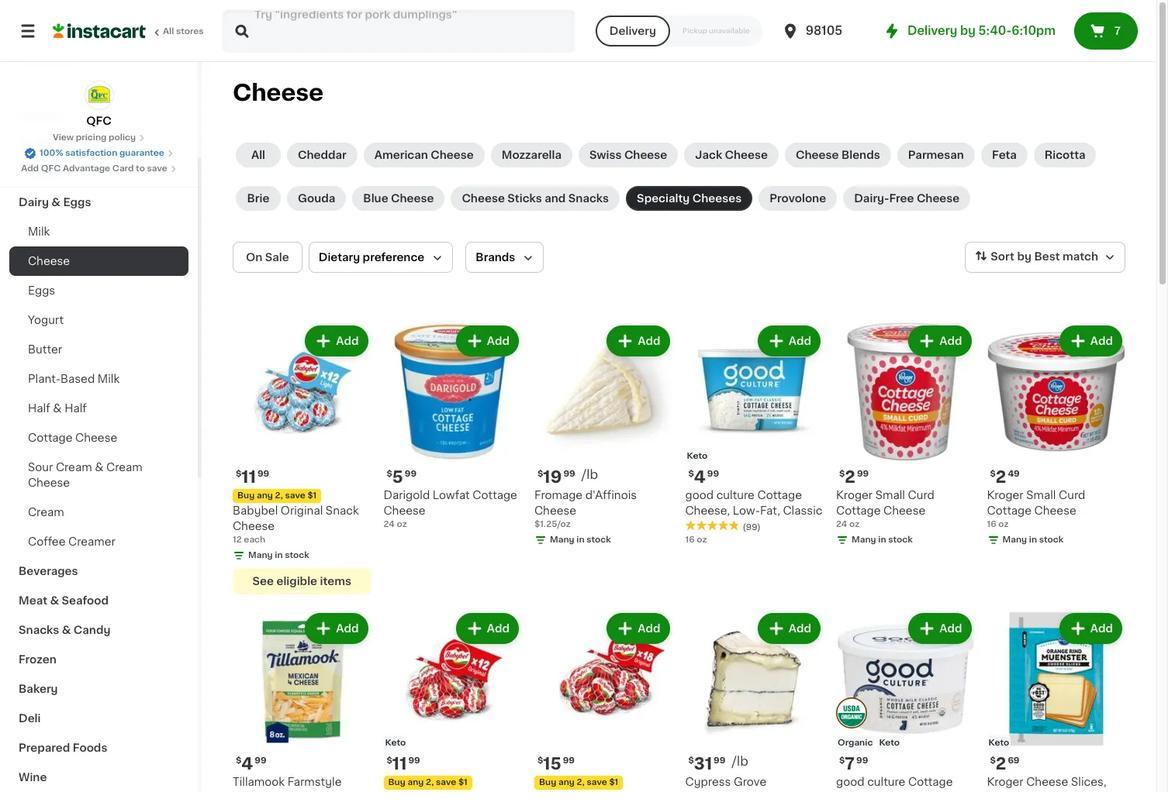 Task type: describe. For each thing, give the bounding box(es) containing it.
brands
[[476, 252, 515, 263]]

cottage inside darigold lowfat cottage cheese 24 oz
[[473, 490, 517, 501]]

oz inside darigold lowfat cottage cheese 24 oz
[[397, 520, 407, 529]]

prepared foods
[[19, 743, 107, 754]]

plant-based milk
[[28, 374, 120, 385]]

add qfc advantage card to save
[[21, 164, 167, 173]]

eggs link
[[9, 276, 188, 306]]

sort
[[991, 251, 1014, 262]]

cheese link
[[9, 247, 188, 276]]

swiss
[[590, 150, 622, 161]]

all for all
[[251, 150, 265, 161]]

49
[[1008, 470, 1020, 478]]

$ 31 99 /lb
[[688, 755, 748, 772]]

4 for good
[[694, 469, 706, 485]]

2 for kroger small curd cottage cheese 16 oz
[[996, 469, 1006, 485]]

& for half
[[53, 403, 62, 414]]

1 horizontal spatial any
[[408, 779, 424, 787]]

in for kroger small curd cottage cheese 16 oz
[[1029, 536, 1037, 544]]

1 horizontal spatial $1
[[458, 779, 468, 787]]

0 horizontal spatial $1
[[307, 491, 317, 500]]

foods
[[73, 743, 107, 754]]

farmstyle
[[287, 777, 342, 788]]

meat & seafood link
[[9, 586, 188, 616]]

$ inside $ 15 99
[[537, 757, 543, 766]]

best
[[1034, 251, 1060, 262]]

creamer
[[68, 537, 115, 548]]

$ 2 69
[[990, 756, 1020, 772]]

ricotta link
[[1034, 143, 1096, 168]]

sour cream & cream cheese
[[28, 462, 142, 489]]

lists
[[43, 54, 70, 64]]

0 vertical spatial milk
[[28, 226, 50, 237]]

keto for buy any 2, save $1
[[385, 739, 406, 748]]

half & half
[[28, 403, 87, 414]]

seafood
[[62, 596, 109, 607]]

/lb inside $19.99 per pound element
[[581, 468, 598, 480]]

recipes
[[19, 109, 64, 119]]

yogurt
[[28, 315, 64, 326]]

in for babybel original snack cheese 12 each
[[275, 551, 283, 560]]

$ 2 49
[[990, 469, 1020, 485]]

cottage cheese
[[28, 433, 117, 444]]

7 inside button
[[1114, 26, 1121, 36]]

curd for kroger small curd cottage cheese 24 oz
[[908, 490, 934, 501]]

sale
[[265, 252, 289, 263]]

0 horizontal spatial 11
[[241, 469, 256, 485]]

service type group
[[596, 16, 762, 47]]

$ 7 99
[[839, 756, 868, 772]]

0 horizontal spatial buy any 2, save $1
[[237, 491, 317, 500]]

0 horizontal spatial 16
[[685, 536, 695, 544]]

all link
[[236, 143, 281, 168]]

2 left 69
[[996, 756, 1006, 772]]

guarantee
[[119, 149, 164, 157]]

ricotta
[[1045, 150, 1085, 161]]

american cheese
[[374, 150, 474, 161]]

each
[[244, 536, 265, 544]]

cheese inside "link"
[[796, 150, 839, 161]]

$19.99 per pound element
[[534, 467, 673, 487]]

cream link
[[9, 498, 188, 527]]

dairy-
[[854, 193, 889, 204]]

$1 inside product group
[[609, 779, 618, 787]]

0 horizontal spatial any
[[257, 491, 273, 500]]

half & half link
[[9, 394, 188, 423]]

delivery for delivery by 5:40-6:10pm
[[907, 25, 957, 36]]

19
[[543, 469, 562, 485]]

wine link
[[9, 763, 188, 793]]

cottage cheese link
[[9, 423, 188, 453]]

$ inside $ 31 99 /lb
[[688, 757, 694, 766]]

eggs inside eggs link
[[28, 285, 55, 296]]

and
[[545, 193, 566, 204]]

0 vertical spatial qfc
[[86, 116, 111, 126]]

kroger small curd cottage cheese 16 oz
[[987, 490, 1085, 529]]

view pricing policy link
[[53, 132, 145, 144]]

98105
[[806, 25, 842, 36]]

sort by
[[991, 251, 1032, 262]]

Best match Sort by field
[[965, 242, 1125, 273]]

swiss cheese
[[590, 150, 667, 161]]

blue cheese link
[[352, 186, 445, 211]]

to
[[136, 164, 145, 173]]

many in stock for fromage d'affinois cheese $1.25/oz
[[550, 536, 611, 544]]

product group containing 5
[[384, 323, 522, 531]]

cheese sticks and snacks link
[[451, 186, 620, 211]]

cheese inside kroger cheese slices,
[[1026, 777, 1068, 788]]

many for kroger small curd cottage cheese 24 oz
[[852, 536, 876, 544]]

lowfat
[[433, 490, 470, 501]]

brie
[[247, 193, 269, 204]]

organic
[[838, 739, 873, 748]]

24 inside kroger small curd cottage cheese 24 oz
[[836, 520, 847, 529]]

keto for 2
[[989, 739, 1009, 748]]

cheddar
[[298, 150, 347, 161]]

cheese inside "kroger small curd cottage cheese 16 oz"
[[1034, 505, 1076, 516]]

cream down cottage cheese link
[[106, 462, 142, 473]]

preference
[[363, 252, 425, 263]]

mozzarella
[[502, 150, 562, 161]]

eggs inside dairy & eggs link
[[63, 197, 91, 208]]

by for sort
[[1017, 251, 1032, 262]]

snacks & candy link
[[9, 616, 188, 645]]

dietary preference button
[[309, 242, 453, 273]]

snacks & candy
[[19, 625, 110, 636]]

cypress grove
[[685, 777, 808, 793]]

sour cream & cream cheese link
[[9, 453, 188, 498]]

by for delivery
[[960, 25, 976, 36]]

fromage d'affinois cheese $1.25/oz
[[534, 490, 637, 529]]

$ 15 99
[[537, 756, 575, 772]]

darigold
[[384, 490, 430, 501]]

view
[[53, 133, 74, 142]]

buy inside product group
[[539, 779, 556, 787]]

good for 4
[[685, 490, 714, 501]]

99 inside $ 19 99
[[563, 470, 575, 478]]

instacart logo image
[[53, 22, 146, 40]]

blends
[[841, 150, 880, 161]]

cheeses
[[692, 193, 742, 204]]

cream up coffee
[[28, 507, 64, 518]]

many for kroger small curd cottage cheese 16 oz
[[1002, 536, 1027, 544]]

in for fromage d'affinois cheese $1.25/oz
[[577, 536, 584, 544]]

frozen link
[[9, 645, 188, 675]]

$31.99 per pound element
[[685, 755, 824, 775]]

wine
[[19, 772, 47, 783]]

qfc link
[[84, 81, 114, 129]]

2 horizontal spatial 2,
[[577, 779, 585, 787]]

produce
[[19, 168, 66, 178]]

good culture cottage
[[836, 777, 965, 793]]

yogurt link
[[9, 306, 188, 335]]

cheddar link
[[287, 143, 357, 168]]

$ inside $ 7 99
[[839, 757, 845, 766]]

1 horizontal spatial milk
[[98, 374, 120, 385]]

1 horizontal spatial snacks
[[568, 193, 609, 204]]

& for candy
[[62, 625, 71, 636]]

cypress
[[685, 777, 731, 788]]

$ inside the $ 2 49
[[990, 470, 996, 478]]

coffee creamer link
[[9, 527, 188, 557]]

$ inside the $ 5 99
[[387, 470, 392, 478]]

1 vertical spatial 11
[[392, 756, 407, 772]]

plant-based milk link
[[9, 365, 188, 394]]

organic keto
[[838, 739, 900, 748]]

1 vertical spatial snacks
[[19, 625, 59, 636]]

many in stock for kroger small curd cottage cheese 24 oz
[[852, 536, 913, 544]]

deli link
[[9, 704, 188, 734]]

produce link
[[9, 158, 188, 188]]

specialty cheeses link
[[626, 186, 753, 211]]



Task type: vqa. For each thing, say whether or not it's contained in the screenshot.
Holiday at the left bottom of page
no



Task type: locate. For each thing, give the bounding box(es) containing it.
all up brie
[[251, 150, 265, 161]]

oz inside kroger small curd cottage cheese 24 oz
[[849, 520, 860, 529]]

0 horizontal spatial delivery
[[610, 26, 656, 36]]

0 vertical spatial snacks
[[568, 193, 609, 204]]

& down plant-
[[53, 403, 62, 414]]

0 vertical spatial all
[[163, 27, 174, 36]]

0 vertical spatial 7
[[1114, 26, 1121, 36]]

$1.25/oz
[[534, 520, 571, 529]]

half down plant-based milk
[[64, 403, 87, 414]]

view pricing policy
[[53, 133, 136, 142]]

kroger for kroger small curd cottage cheese 24 oz
[[836, 490, 873, 501]]

1 vertical spatial eggs
[[28, 285, 55, 296]]

1 horizontal spatial half
[[64, 403, 87, 414]]

& down cottage cheese link
[[95, 462, 104, 473]]

kroger small curd cottage cheese 24 oz
[[836, 490, 934, 529]]

2 horizontal spatial $1
[[609, 779, 618, 787]]

0 vertical spatial 16
[[987, 520, 996, 529]]

in for kroger small curd cottage cheese 24 oz
[[878, 536, 886, 544]]

buy any 2, save $1 inside product group
[[539, 779, 618, 787]]

1 vertical spatial 4
[[241, 756, 253, 772]]

eggs up yogurt
[[28, 285, 55, 296]]

all left stores in the top of the page
[[163, 27, 174, 36]]

satisfaction
[[65, 149, 117, 157]]

0 horizontal spatial culture
[[716, 490, 755, 501]]

many in stock down "kroger small curd cottage cheese 16 oz" on the right of page
[[1002, 536, 1064, 544]]

dairy & eggs
[[19, 197, 91, 208]]

good for 7
[[836, 777, 864, 788]]

4 up tillamook
[[241, 756, 253, 772]]

0 horizontal spatial $ 4 99
[[236, 756, 266, 772]]

dairy-free cheese
[[854, 193, 960, 204]]

grove
[[734, 777, 766, 788]]

culture down $ 7 99
[[867, 777, 905, 788]]

1 vertical spatial 16
[[685, 536, 695, 544]]

cottage
[[28, 433, 73, 444], [473, 490, 517, 501], [757, 490, 802, 501], [836, 505, 881, 516], [987, 505, 1032, 516], [908, 777, 953, 788]]

0 vertical spatial eggs
[[63, 197, 91, 208]]

0 horizontal spatial /lb
[[581, 468, 598, 480]]

small for kroger small curd cottage cheese 16 oz
[[1026, 490, 1056, 501]]

1 horizontal spatial 16
[[987, 520, 996, 529]]

pricing
[[76, 133, 107, 142]]

1 24 from the left
[[384, 520, 395, 529]]

snacks right and
[[568, 193, 609, 204]]

culture for 4
[[716, 490, 755, 501]]

lists link
[[9, 43, 188, 74]]

many down kroger small curd cottage cheese 24 oz in the right of the page
[[852, 536, 876, 544]]

in inside product group
[[577, 536, 584, 544]]

31
[[694, 756, 712, 772]]

1 curd from the left
[[908, 490, 934, 501]]

cheese blends
[[796, 150, 880, 161]]

cheese inside fromage d'affinois cheese $1.25/oz
[[534, 505, 576, 516]]

16 down the cheese,
[[685, 536, 695, 544]]

all for all stores
[[163, 27, 174, 36]]

mozzarella link
[[491, 143, 572, 168]]

stock for kroger small curd cottage cheese 24 oz
[[888, 536, 913, 544]]

good down $ 7 99
[[836, 777, 864, 788]]

& right meat
[[50, 596, 59, 607]]

stock for fromage d'affinois cheese $1.25/oz
[[587, 536, 611, 544]]

$ 4 99 for good
[[688, 469, 719, 485]]

0 vertical spatial $ 11 99
[[236, 469, 269, 485]]

cheese blends link
[[785, 143, 891, 168]]

98105 button
[[781, 9, 874, 53]]

/lb up grove
[[732, 755, 748, 768]]

fat,
[[760, 505, 780, 516]]

0 horizontal spatial 2,
[[275, 491, 283, 500]]

$ inside $ 2 99
[[839, 470, 845, 478]]

kroger down the $ 2 49
[[987, 490, 1024, 501]]

2,
[[275, 491, 283, 500], [426, 779, 434, 787], [577, 779, 585, 787]]

0 horizontal spatial curd
[[908, 490, 934, 501]]

curd inside "kroger small curd cottage cheese 16 oz"
[[1059, 490, 1085, 501]]

culture inside good culture cottage cheese, low-fat, classic
[[716, 490, 755, 501]]

in down "kroger small curd cottage cheese 16 oz" on the right of page
[[1029, 536, 1037, 544]]

1 vertical spatial 7
[[845, 756, 855, 772]]

product group
[[233, 323, 371, 594], [384, 323, 522, 531], [534, 323, 673, 550], [685, 323, 824, 546], [836, 323, 975, 550], [987, 323, 1125, 550], [233, 610, 371, 793], [384, 610, 522, 793], [534, 610, 673, 793], [685, 610, 824, 793], [836, 610, 975, 793], [987, 610, 1125, 793]]

$ inside $ 2 69
[[990, 757, 996, 766]]

2 horizontal spatial buy any 2, save $1
[[539, 779, 618, 787]]

24
[[384, 520, 395, 529], [836, 520, 847, 529]]

cream down cottage cheese
[[56, 462, 92, 473]]

7
[[1114, 26, 1121, 36], [845, 756, 855, 772]]

0 horizontal spatial all
[[163, 27, 174, 36]]

$ 4 99 up the cheese,
[[688, 469, 719, 485]]

many inside product group
[[550, 536, 574, 544]]

0 horizontal spatial good
[[685, 490, 714, 501]]

99 inside $ 31 99 /lb
[[714, 757, 726, 766]]

1 vertical spatial /lb
[[732, 755, 748, 768]]

$ 19 99
[[537, 469, 575, 485]]

None search field
[[222, 9, 575, 53]]

coffee
[[28, 537, 66, 548]]

qfc logo image
[[84, 81, 114, 110]]

1 horizontal spatial qfc
[[86, 116, 111, 126]]

in up eligible
[[275, 551, 283, 560]]

butter link
[[9, 335, 188, 365]]

2 up kroger small curd cottage cheese 24 oz in the right of the page
[[845, 469, 855, 485]]

$ 4 99 up tillamook
[[236, 756, 266, 772]]

kroger inside kroger small curd cottage cheese 24 oz
[[836, 490, 873, 501]]

0 vertical spatial $ 4 99
[[688, 469, 719, 485]]

delivery inside button
[[610, 26, 656, 36]]

in down kroger small curd cottage cheese 24 oz in the right of the page
[[878, 536, 886, 544]]

all stores
[[163, 27, 204, 36]]

1 vertical spatial milk
[[98, 374, 120, 385]]

(99)
[[743, 523, 761, 532]]

15
[[543, 756, 561, 772]]

good up the cheese,
[[685, 490, 714, 501]]

1 horizontal spatial small
[[1026, 490, 1056, 501]]

oz down the cheese,
[[697, 536, 707, 544]]

oz down $ 2 99 at the bottom right of the page
[[849, 520, 860, 529]]

2 horizontal spatial buy
[[539, 779, 556, 787]]

blue
[[363, 193, 388, 204]]

& for eggs
[[51, 197, 60, 208]]

stock down kroger small curd cottage cheese 24 oz in the right of the page
[[888, 536, 913, 544]]

1 horizontal spatial 2,
[[426, 779, 434, 787]]

99
[[257, 470, 269, 478], [405, 470, 417, 478], [563, 470, 575, 478], [707, 470, 719, 478], [857, 470, 869, 478], [255, 757, 266, 766], [408, 757, 420, 766], [563, 757, 575, 766], [714, 757, 726, 766], [856, 757, 868, 766]]

0 horizontal spatial snacks
[[19, 625, 59, 636]]

good inside good culture cottage cheese, low-fat, classic
[[685, 490, 714, 501]]

cheese sticks and snacks
[[462, 193, 609, 204]]

0 horizontal spatial milk
[[28, 226, 50, 237]]

1 horizontal spatial 4
[[694, 469, 706, 485]]

half down plant-
[[28, 403, 50, 414]]

kroger down $ 2 99 at the bottom right of the page
[[836, 490, 873, 501]]

culture inside good culture cottage
[[867, 777, 905, 788]]

2 for kroger small curd cottage cheese 24 oz
[[845, 469, 855, 485]]

& right dairy
[[51, 197, 60, 208]]

1 vertical spatial $ 4 99
[[236, 756, 266, 772]]

milk link
[[9, 217, 188, 247]]

curd for kroger small curd cottage cheese 16 oz
[[1059, 490, 1085, 501]]

16 oz
[[685, 536, 707, 544]]

all inside all link
[[251, 150, 265, 161]]

stock for babybel original snack cheese 12 each
[[285, 551, 309, 560]]

& inside half & half link
[[53, 403, 62, 414]]

delivery for delivery
[[610, 26, 656, 36]]

2 small from the left
[[1026, 490, 1056, 501]]

policy
[[109, 133, 136, 142]]

all stores link
[[53, 9, 205, 53]]

100%
[[40, 149, 63, 157]]

keto inside product group
[[879, 739, 900, 748]]

Search field
[[223, 11, 574, 51]]

0 horizontal spatial half
[[28, 403, 50, 414]]

kroger down $ 2 69
[[987, 777, 1024, 788]]

24 inside darigold lowfat cottage cheese 24 oz
[[384, 520, 395, 529]]

99 inside $ 15 99
[[563, 757, 575, 766]]

1 horizontal spatial good
[[836, 777, 864, 788]]

cottage inside "kroger small curd cottage cheese 16 oz"
[[987, 505, 1032, 516]]

add button
[[307, 327, 366, 355], [457, 327, 517, 355], [608, 327, 668, 355], [759, 327, 819, 355], [910, 327, 970, 355], [1061, 327, 1121, 355], [307, 615, 366, 643], [457, 615, 517, 643], [608, 615, 668, 643], [759, 615, 819, 643], [910, 615, 970, 643], [1061, 615, 1121, 643]]

many down $1.25/oz
[[550, 536, 574, 544]]

any inside product group
[[558, 779, 575, 787]]

0 vertical spatial by
[[960, 25, 976, 36]]

1 half from the left
[[28, 403, 50, 414]]

many in stock down fromage d'affinois cheese $1.25/oz
[[550, 536, 611, 544]]

in down fromage d'affinois cheese $1.25/oz
[[577, 536, 584, 544]]

0 horizontal spatial 4
[[241, 756, 253, 772]]

by right sort
[[1017, 251, 1032, 262]]

oz inside "kroger small curd cottage cheese 16 oz"
[[998, 520, 1009, 529]]

eggs down 'advantage'
[[63, 197, 91, 208]]

0 horizontal spatial small
[[875, 490, 905, 501]]

gouda link
[[287, 186, 346, 211]]

cottage inside kroger small curd cottage cheese 24 oz
[[836, 505, 881, 516]]

many for fromage d'affinois cheese $1.25/oz
[[550, 536, 574, 544]]

1 horizontal spatial by
[[1017, 251, 1032, 262]]

$ 4 99 for tillamook
[[236, 756, 266, 772]]

feta
[[992, 150, 1017, 161]]

0 horizontal spatial qfc
[[41, 164, 61, 173]]

1 horizontal spatial /lb
[[732, 755, 748, 768]]

fromage
[[534, 490, 583, 501]]

1 horizontal spatial $ 4 99
[[688, 469, 719, 485]]

0 vertical spatial /lb
[[581, 468, 598, 480]]

oz down the $ 2 49
[[998, 520, 1009, 529]]

candy
[[74, 625, 110, 636]]

stock for kroger small curd cottage cheese 16 oz
[[1039, 536, 1064, 544]]

cottage inside good culture cottage cheese, low-fat, classic
[[757, 490, 802, 501]]

dietary
[[319, 252, 360, 263]]

many in stock for babybel original snack cheese 12 each
[[248, 551, 309, 560]]

1 vertical spatial culture
[[867, 777, 905, 788]]

16 down the $ 2 49
[[987, 520, 996, 529]]

many in stock down kroger small curd cottage cheese 24 oz in the right of the page
[[852, 536, 913, 544]]

culture for 7
[[867, 777, 905, 788]]

cheese,
[[685, 505, 730, 516]]

2 left 49
[[996, 469, 1006, 485]]

1 vertical spatial qfc
[[41, 164, 61, 173]]

1 horizontal spatial all
[[251, 150, 265, 161]]

see eligible items
[[252, 576, 351, 587]]

culture
[[716, 490, 755, 501], [867, 777, 905, 788]]

based
[[60, 374, 95, 385]]

delivery
[[907, 25, 957, 36], [610, 26, 656, 36]]

0 horizontal spatial $ 11 99
[[236, 469, 269, 485]]

many in stock for kroger small curd cottage cheese 16 oz
[[1002, 536, 1064, 544]]

many down "kroger small curd cottage cheese 16 oz" on the right of page
[[1002, 536, 1027, 544]]

24 down darigold
[[384, 520, 395, 529]]

kroger for kroger cheese slices,
[[987, 777, 1024, 788]]

kroger for kroger small curd cottage cheese 16 oz
[[987, 490, 1024, 501]]

1 horizontal spatial buy
[[388, 779, 405, 787]]

small inside kroger small curd cottage cheese 24 oz
[[875, 490, 905, 501]]

& inside meat & seafood link
[[50, 596, 59, 607]]

bakery link
[[9, 675, 188, 704]]

0 vertical spatial good
[[685, 490, 714, 501]]

1 horizontal spatial curd
[[1059, 490, 1085, 501]]

1 vertical spatial all
[[251, 150, 265, 161]]

0 vertical spatial culture
[[716, 490, 755, 501]]

stock down fromage d'affinois cheese $1.25/oz
[[587, 536, 611, 544]]

1 horizontal spatial 7
[[1114, 26, 1121, 36]]

milk right based
[[98, 374, 120, 385]]

culture up low-
[[716, 490, 755, 501]]

by left 5:40-
[[960, 25, 976, 36]]

0 horizontal spatial eggs
[[28, 285, 55, 296]]

advantage
[[63, 164, 110, 173]]

stock up eligible
[[285, 551, 309, 560]]

parmesan link
[[897, 143, 975, 168]]

100% satisfaction guarantee
[[40, 149, 164, 157]]

keto for 4
[[687, 452, 707, 460]]

qfc up view pricing policy link
[[86, 116, 111, 126]]

0 horizontal spatial 24
[[384, 520, 395, 529]]

snacks
[[568, 193, 609, 204], [19, 625, 59, 636]]

1 horizontal spatial $ 11 99
[[387, 756, 420, 772]]

1 vertical spatial good
[[836, 777, 864, 788]]

dairy-free cheese link
[[843, 186, 971, 211]]

bakery
[[19, 684, 58, 695]]

many for babybel original snack cheese 12 each
[[248, 551, 273, 560]]

product group containing 15
[[534, 610, 673, 793]]

& left candy
[[62, 625, 71, 636]]

16 inside "kroger small curd cottage cheese 16 oz"
[[987, 520, 996, 529]]

2 horizontal spatial any
[[558, 779, 575, 787]]

many down each
[[248, 551, 273, 560]]

4 up the cheese,
[[694, 469, 706, 485]]

99 inside $ 2 99
[[857, 470, 869, 478]]

cheese inside darigold lowfat cottage cheese 24 oz
[[384, 505, 426, 516]]

good inside good culture cottage
[[836, 777, 864, 788]]

add
[[21, 164, 39, 173], [336, 336, 359, 347], [487, 336, 510, 347], [638, 336, 660, 347], [789, 336, 811, 347], [939, 336, 962, 347], [1090, 336, 1113, 347], [336, 623, 359, 634], [487, 623, 510, 634], [638, 623, 660, 634], [789, 623, 811, 634], [939, 623, 962, 634], [1090, 623, 1113, 634]]

1 horizontal spatial culture
[[867, 777, 905, 788]]

7 inside product group
[[845, 756, 855, 772]]

sour
[[28, 462, 53, 473]]

prepared foods link
[[9, 734, 188, 763]]

2 half from the left
[[64, 403, 87, 414]]

1 vertical spatial by
[[1017, 251, 1032, 262]]

2 24 from the left
[[836, 520, 847, 529]]

low-
[[733, 505, 760, 516]]

0 horizontal spatial 7
[[845, 756, 855, 772]]

provolone link
[[759, 186, 837, 211]]

milk down dairy
[[28, 226, 50, 237]]

product group containing 19
[[534, 323, 673, 550]]

$ 11 99
[[236, 469, 269, 485], [387, 756, 420, 772]]

save inside 'add qfc advantage card to save' link
[[147, 164, 167, 173]]

stock down "kroger small curd cottage cheese 16 oz" on the right of page
[[1039, 536, 1064, 544]]

save inside product group
[[587, 779, 607, 787]]

4 for tillamook
[[241, 756, 253, 772]]

item badge image
[[836, 698, 867, 729]]

1 horizontal spatial 11
[[392, 756, 407, 772]]

see eligible items button
[[233, 568, 371, 594]]

on
[[246, 252, 262, 263]]

oz down darigold
[[397, 520, 407, 529]]

cheese inside the babybel original snack cheese 12 each
[[233, 521, 275, 532]]

kroger inside kroger cheese slices,
[[987, 777, 1024, 788]]

99 inside the $ 5 99
[[405, 470, 417, 478]]

& for seafood
[[50, 596, 59, 607]]

& inside snacks & candy link
[[62, 625, 71, 636]]

cheese inside kroger small curd cottage cheese 24 oz
[[883, 505, 926, 516]]

d'affinois
[[585, 490, 637, 501]]

qfc down 100%
[[41, 164, 61, 173]]

0 horizontal spatial buy
[[237, 491, 255, 500]]

1 horizontal spatial eggs
[[63, 197, 91, 208]]

babybel original snack cheese 12 each
[[233, 505, 359, 544]]

1 small from the left
[[875, 490, 905, 501]]

24 down $ 2 99 at the bottom right of the page
[[836, 520, 847, 529]]

cheese inside sour cream & cream cheese
[[28, 478, 70, 489]]

by inside field
[[1017, 251, 1032, 262]]

1 horizontal spatial 24
[[836, 520, 847, 529]]

$
[[236, 470, 241, 478], [387, 470, 392, 478], [537, 470, 543, 478], [688, 470, 694, 478], [839, 470, 845, 478], [990, 470, 996, 478], [236, 757, 241, 766], [387, 757, 392, 766], [537, 757, 543, 766], [688, 757, 694, 766], [839, 757, 845, 766], [990, 757, 996, 766]]

delivery by 5:40-6:10pm link
[[883, 22, 1056, 40]]

small for kroger small curd cottage cheese 24 oz
[[875, 490, 905, 501]]

1 vertical spatial $ 11 99
[[387, 756, 420, 772]]

many
[[550, 536, 574, 544], [852, 536, 876, 544], [1002, 536, 1027, 544], [248, 551, 273, 560]]

0 vertical spatial 4
[[694, 469, 706, 485]]

beverages link
[[9, 557, 188, 586]]

& inside dairy & eggs link
[[51, 197, 60, 208]]

classic
[[783, 505, 823, 516]]

stock inside product group
[[587, 536, 611, 544]]

product group containing 31
[[685, 610, 824, 793]]

many in stock inside product group
[[550, 536, 611, 544]]

many in stock down each
[[248, 551, 309, 560]]

snacks up frozen at the bottom left of the page
[[19, 625, 59, 636]]

darigold lowfat cottage cheese 24 oz
[[384, 490, 517, 529]]

thanksgiving link
[[9, 129, 188, 158]]

blue cheese
[[363, 193, 434, 204]]

/lb up d'affinois
[[581, 468, 598, 480]]

/lb inside $ 31 99 /lb
[[732, 755, 748, 768]]

kroger inside "kroger small curd cottage cheese 16 oz"
[[987, 490, 1024, 501]]

1 horizontal spatial buy any 2, save $1
[[388, 779, 468, 787]]

cottage inside good culture cottage
[[908, 777, 953, 788]]

2
[[845, 469, 855, 485], [996, 469, 1006, 485], [996, 756, 1006, 772]]

coffee creamer
[[28, 537, 115, 548]]

babybel
[[233, 505, 278, 516]]

recipes link
[[9, 99, 188, 129]]

delivery by 5:40-6:10pm
[[907, 25, 1056, 36]]

2 curd from the left
[[1059, 490, 1085, 501]]

brie link
[[236, 186, 281, 211]]

jack
[[695, 150, 722, 161]]

american
[[374, 150, 428, 161]]

small inside "kroger small curd cottage cheese 16 oz"
[[1026, 490, 1056, 501]]

& inside sour cream & cream cheese
[[95, 462, 104, 473]]

curd inside kroger small curd cottage cheese 24 oz
[[908, 490, 934, 501]]

99 inside $ 7 99
[[856, 757, 868, 766]]

1 horizontal spatial delivery
[[907, 25, 957, 36]]

$ inside $ 19 99
[[537, 470, 543, 478]]

product group containing 7
[[836, 610, 975, 793]]

0 vertical spatial 11
[[241, 469, 256, 485]]

0 horizontal spatial by
[[960, 25, 976, 36]]

kroger
[[836, 490, 873, 501], [987, 490, 1024, 501], [987, 777, 1024, 788]]

$ 5 99
[[387, 469, 417, 485]]

all inside all stores 'link'
[[163, 27, 174, 36]]



